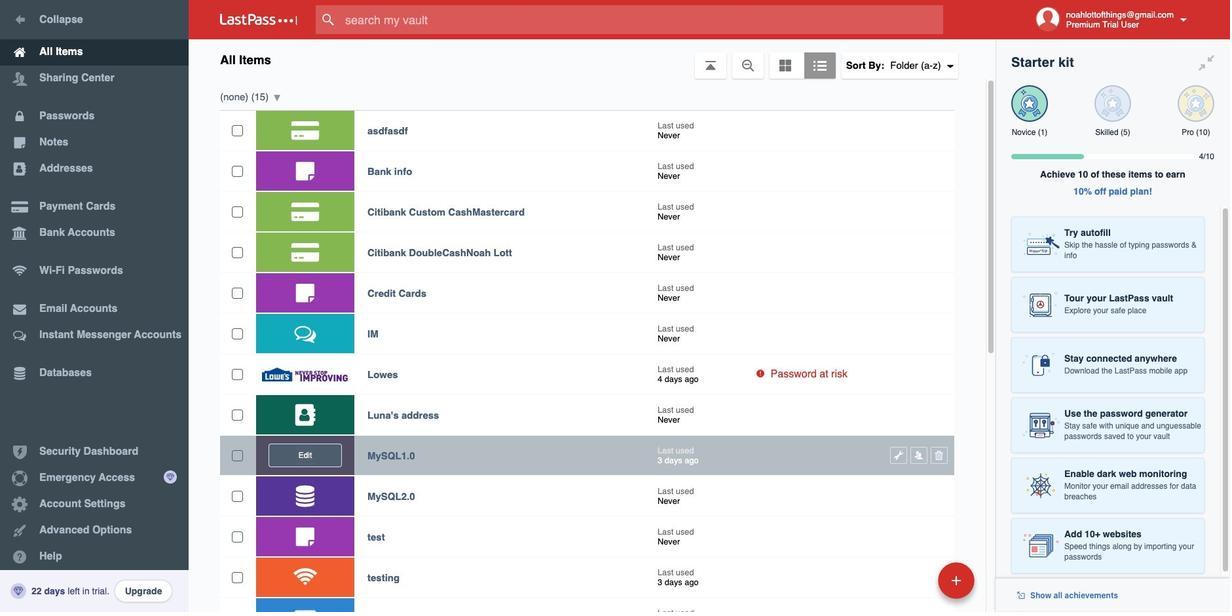 Task type: describe. For each thing, give the bounding box(es) containing it.
Search search field
[[316, 5, 969, 34]]

new item element
[[849, 562, 980, 599]]



Task type: vqa. For each thing, say whether or not it's contained in the screenshot.
VAULT OPTIONS navigation
yes



Task type: locate. For each thing, give the bounding box(es) containing it.
main navigation navigation
[[0, 0, 189, 612]]

lastpass image
[[220, 14, 298, 26]]

vault options navigation
[[189, 39, 996, 79]]

search my vault text field
[[316, 5, 969, 34]]

new item navigation
[[849, 558, 983, 612]]



